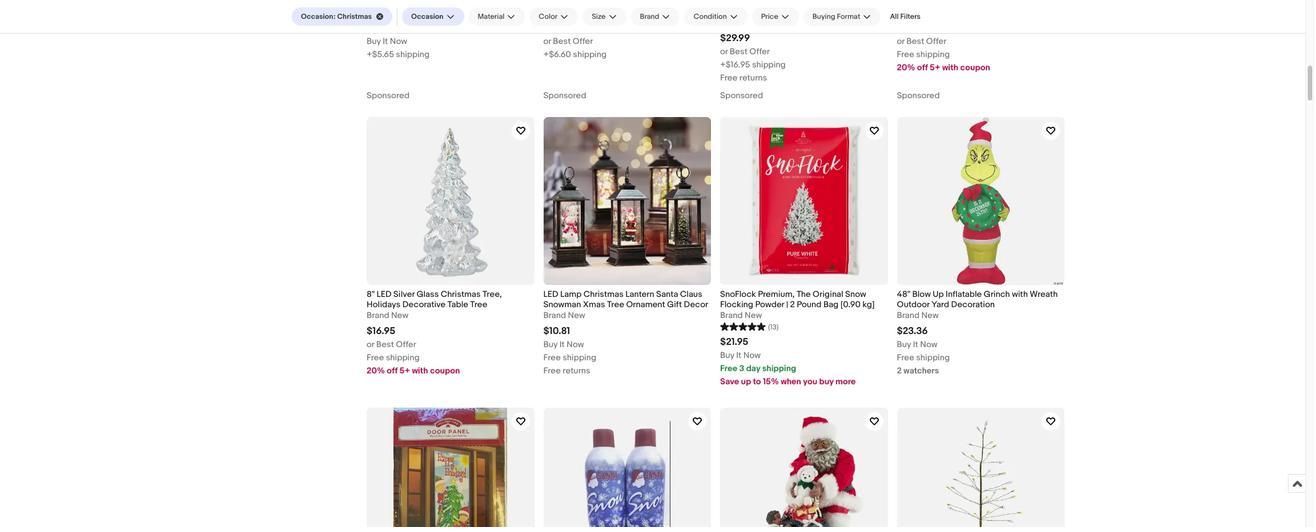 Task type: describe. For each thing, give the bounding box(es) containing it.
filters
[[901, 12, 921, 21]]

owned for $29.99
[[737, 17, 765, 28]]

claus
[[680, 289, 703, 300]]

get snowy with 2x 9oz santa snow christmas flocking spray - fast shipping! ❄️🎅 image
[[544, 408, 711, 527]]

kg]
[[863, 299, 875, 310]]

the
[[797, 289, 811, 300]]

price button
[[752, 7, 799, 26]]

occasion: christmas link
[[292, 7, 393, 26]]

new inside brand new $23.95 or best offer free shipping 20% off 5+ with coupon
[[922, 7, 939, 18]]

|
[[786, 299, 788, 310]]

48"
[[897, 289, 911, 300]]

+$5.65
[[367, 49, 394, 60]]

free inside $21.95 buy it now free 3 day shipping save up to 15% when you buy more
[[720, 363, 738, 374]]

christmas inside led lamp christmas lantern santa claus snowman xmas tree ornament gift decor brand new $10.81 buy it now free shipping free returns
[[584, 289, 624, 300]]

grinch
[[984, 289, 1010, 300]]

up
[[933, 289, 944, 300]]

(13) link
[[720, 321, 779, 332]]

holidays
[[367, 299, 401, 310]]

coupon inside the 8" led silver glass christmas tree, holidays decorative table tree brand new $16.95 or best offer free shipping 20% off 5+ with coupon
[[430, 366, 460, 376]]

brand inside brand new $23.95 or best offer free shipping 20% off 5+ with coupon
[[897, 7, 920, 18]]

all filters
[[890, 12, 921, 21]]

8"
[[367, 289, 375, 300]]

offer inside "$29.99 or best offer +$16.95 shipping free returns"
[[750, 46, 770, 57]]

(13)
[[768, 323, 779, 332]]

pre- for $29.99
[[720, 17, 737, 28]]

$10.81
[[544, 326, 570, 337]]

you
[[803, 376, 818, 387]]

free inside brand new $23.95 or best offer free shipping 20% off 5+ with coupon
[[897, 49, 915, 60]]

48" blow up inflatable grinch with wreath outdoor yard decoration link
[[897, 289, 1065, 310]]

5+ inside the 8" led silver glass christmas tree, holidays decorative table tree brand new $16.95 or best offer free shipping 20% off 5+ with coupon
[[400, 366, 410, 376]]

brand inside led lamp christmas lantern santa claus snowman xmas tree ornament gift decor brand new $10.81 buy it now free shipping free returns
[[544, 310, 566, 321]]

wreath
[[1030, 289, 1058, 300]]

returns inside "$29.99 or best offer +$16.95 shipping free returns"
[[740, 73, 767, 83]]

5.0 out of 5 stars. image
[[720, 321, 766, 332]]

to
[[753, 376, 761, 387]]

decorative
[[403, 299, 446, 310]]

occasion:
[[301, 12, 336, 21]]

glass
[[417, 289, 439, 300]]

condition button
[[685, 7, 748, 26]]

best inside the 8" led silver glass christmas tree, holidays decorative table tree brand new $16.95 or best offer free shipping 20% off 5+ with coupon
[[376, 339, 394, 350]]

48" blow up inflatable grinch with wreath outdoor yard decoration brand new $23.36 buy it now free shipping 2 watchers
[[897, 289, 1058, 376]]

offer inside pre-owned $42.99 or best offer +$6.60 shipping
[[573, 36, 593, 47]]

snoflock premium, the original snow flocking powder | 2 pound bag [0.90 kg] image
[[720, 117, 888, 285]]

now inside $15.00 buy it now +$5.65 shipping
[[390, 36, 407, 47]]

size
[[592, 12, 606, 21]]

material
[[478, 12, 505, 21]]

it inside $15.00 buy it now +$5.65 shipping
[[383, 36, 388, 47]]

pre- inside pre-owned $42.99 or best offer +$6.60 shipping
[[544, 7, 560, 18]]

lantern
[[626, 289, 655, 300]]

shipping inside "$29.99 or best offer +$16.95 shipping free returns"
[[752, 59, 786, 70]]

brand button
[[631, 7, 680, 26]]

snoflock premium, the original snow flocking powder | 2 pound bag [0.90 kg] brand new
[[720, 289, 875, 321]]

offer inside brand new $23.95 or best offer free shipping 20% off 5+ with coupon
[[927, 36, 947, 47]]

premium,
[[758, 289, 795, 300]]

tree inside the 8" led silver glass christmas tree, holidays decorative table tree brand new $16.95 or best offer free shipping 20% off 5+ with coupon
[[470, 299, 488, 310]]

or inside brand new $23.95 or best offer free shipping 20% off 5+ with coupon
[[897, 36, 905, 47]]

xmas
[[583, 299, 605, 310]]

inflatable
[[946, 289, 982, 300]]

outdoor
[[897, 299, 930, 310]]

occasion button
[[402, 7, 464, 26]]

watchers
[[904, 366, 939, 376]]

shipping inside '48" blow up inflatable grinch with wreath outdoor yard decoration brand new $23.36 buy it now free shipping 2 watchers'
[[916, 352, 950, 363]]

decoration
[[951, 299, 995, 310]]

led lamp christmas lantern santa claus snowman xmas tree ornament gift decor brand new $10.81 buy it now free shipping free returns
[[544, 289, 709, 376]]

+$6.60
[[544, 49, 571, 60]]

shipping inside led lamp christmas lantern santa claus snowman xmas tree ornament gift decor brand new $10.81 buy it now free shipping free returns
[[563, 352, 597, 363]]

brand inside dropdown button
[[640, 12, 660, 21]]

shipping inside pre-owned $42.99 or best offer +$6.60 shipping
[[573, 49, 607, 60]]

0 horizontal spatial christmas
[[337, 12, 372, 21]]

condition
[[694, 12, 727, 21]]

or inside pre-owned $42.99 or best offer +$6.60 shipping
[[544, 36, 551, 47]]

material button
[[469, 7, 525, 26]]

led lamp christmas lantern santa claus snowman xmas tree ornament gift decor image
[[544, 117, 711, 285]]

all filters button
[[886, 7, 926, 26]]

20% inside brand new $23.95 or best offer free shipping 20% off 5+ with coupon
[[897, 62, 915, 73]]

now inside $21.95 buy it now free 3 day shipping save up to 15% when you buy more
[[744, 350, 761, 361]]

5+ inside brand new $23.95 or best offer free shipping 20% off 5+ with coupon
[[930, 62, 941, 73]]

$16.95
[[367, 326, 396, 337]]

snowman
[[544, 299, 581, 310]]

[0.90
[[841, 299, 861, 310]]

best inside "$29.99 or best offer +$16.95 shipping free returns"
[[730, 46, 748, 57]]

$21.95 buy it now free 3 day shipping save up to 15% when you buy more
[[720, 336, 856, 387]]

buy inside '48" blow up inflatable grinch with wreath outdoor yard decoration brand new $23.36 buy it now free shipping 2 watchers'
[[897, 339, 911, 350]]

new inside '48" blow up inflatable grinch with wreath outdoor yard decoration brand new $23.36 buy it now free shipping 2 watchers'
[[922, 310, 939, 321]]

yard
[[932, 299, 950, 310]]

$23.95
[[897, 22, 928, 34]]

all
[[890, 12, 899, 21]]

ornament
[[626, 299, 665, 310]]

$15.00
[[367, 22, 396, 34]]

free inside the 8" led silver glass christmas tree, holidays decorative table tree brand new $16.95 or best offer free shipping 20% off 5+ with coupon
[[367, 352, 384, 363]]

brand inside snoflock premium, the original snow flocking powder | 2 pound bag [0.90 kg] brand new
[[720, 310, 743, 321]]

20% inside the 8" led silver glass christmas tree, holidays decorative table tree brand new $16.95 or best offer free shipping 20% off 5+ with coupon
[[367, 366, 385, 376]]

brand inside the 8" led silver glass christmas tree, holidays decorative table tree brand new $16.95 or best offer free shipping 20% off 5+ with coupon
[[367, 310, 389, 321]]

returns inside led lamp christmas lantern santa claus snowman xmas tree ornament gift decor brand new $10.81 buy it now free shipping free returns
[[563, 366, 591, 376]]

santa
[[656, 289, 678, 300]]

silver
[[394, 289, 415, 300]]

buying format button
[[804, 7, 881, 26]]

format
[[837, 12, 861, 21]]

$29.99
[[720, 33, 750, 44]]

owned inside pre-owned $42.99 or best offer +$6.60 shipping
[[560, 7, 588, 18]]

off inside the 8" led silver glass christmas tree, holidays decorative table tree brand new $16.95 or best offer free shipping 20% off 5+ with coupon
[[387, 366, 398, 376]]

pre-owned for $15.00
[[367, 7, 412, 18]]

with inside the 8" led silver glass christmas tree, holidays decorative table tree brand new $16.95 or best offer free shipping 20% off 5+ with coupon
[[412, 366, 428, 376]]

sponsored for $15.00
[[367, 90, 410, 101]]

$15.00 buy it now +$5.65 shipping
[[367, 22, 430, 60]]

price
[[761, 12, 779, 21]]

buy inside $21.95 buy it now free 3 day shipping save up to 15% when you buy more
[[720, 350, 735, 361]]

buy inside led lamp christmas lantern santa claus snowman xmas tree ornament gift decor brand new $10.81 buy it now free shipping free returns
[[544, 339, 558, 350]]

new inside led lamp christmas lantern santa claus snowman xmas tree ornament gift decor brand new $10.81 buy it now free shipping free returns
[[568, 310, 585, 321]]



Task type: locate. For each thing, give the bounding box(es) containing it.
occasion
[[411, 12, 444, 21]]

2 led from the left
[[544, 289, 558, 300]]

or inside "$29.99 or best offer +$16.95 shipping free returns"
[[720, 46, 728, 57]]

0 vertical spatial 5+
[[930, 62, 941, 73]]

2 right |
[[790, 299, 795, 310]]

or inside the 8" led silver glass christmas tree, holidays decorative table tree brand new $16.95 or best offer free shipping 20% off 5+ with coupon
[[367, 339, 374, 350]]

shipping right +$16.95
[[752, 59, 786, 70]]

pre-owned $42.99 or best offer +$6.60 shipping
[[544, 7, 607, 60]]

save
[[720, 376, 739, 387]]

buying format
[[813, 12, 861, 21]]

off inside brand new $23.95 or best offer free shipping 20% off 5+ with coupon
[[917, 62, 928, 73]]

$42.99
[[544, 22, 575, 34]]

pre-owned up the $29.99
[[720, 17, 765, 28]]

or down the $23.95
[[897, 36, 905, 47]]

2 left watchers
[[897, 366, 902, 376]]

off down the $23.95
[[917, 62, 928, 73]]

led left the lamp
[[544, 289, 558, 300]]

4 sponsored from the left
[[897, 90, 940, 101]]

it inside '48" blow up inflatable grinch with wreath outdoor yard decoration brand new $23.36 buy it now free shipping 2 watchers'
[[913, 339, 919, 350]]

offer down '$42.99' at the top left of page
[[573, 36, 593, 47]]

owned for $15.00
[[383, 7, 412, 18]]

1 tree from the left
[[470, 299, 488, 310]]

8" led silver glass christmas tree, holidays decorative table tree brand new $16.95 or best offer free shipping 20% off 5+ with coupon
[[367, 289, 502, 376]]

buying
[[813, 12, 836, 21]]

2
[[790, 299, 795, 310], [897, 366, 902, 376]]

up
[[741, 376, 751, 387]]

free inside '48" blow up inflatable grinch with wreath outdoor yard decoration brand new $23.36 buy it now free shipping 2 watchers'
[[897, 352, 915, 363]]

now down the '$15.00'
[[390, 36, 407, 47]]

20% down $16.95
[[367, 366, 385, 376]]

off
[[917, 62, 928, 73], [387, 366, 398, 376]]

shipping down $16.95
[[386, 352, 420, 363]]

buy inside $15.00 buy it now +$5.65 shipping
[[367, 36, 381, 47]]

1 horizontal spatial pre-
[[544, 7, 560, 18]]

1 horizontal spatial pre-owned
[[720, 17, 765, 28]]

best inside pre-owned $42.99 or best offer +$6.60 shipping
[[553, 36, 571, 47]]

$21.95
[[720, 336, 749, 348]]

shipping inside $15.00 buy it now +$5.65 shipping
[[396, 49, 430, 60]]

0 horizontal spatial returns
[[563, 366, 591, 376]]

1 horizontal spatial with
[[943, 62, 959, 73]]

20% down the $23.95
[[897, 62, 915, 73]]

new down yard
[[922, 310, 939, 321]]

led
[[377, 289, 392, 300], [544, 289, 558, 300]]

christmas up the '$15.00'
[[337, 12, 372, 21]]

new down powder
[[745, 310, 762, 321]]

0 horizontal spatial tree
[[470, 299, 488, 310]]

owned up '$42.99' at the top left of page
[[560, 7, 588, 18]]

brand down flocking
[[720, 310, 743, 321]]

2 vertical spatial with
[[412, 366, 428, 376]]

best inside brand new $23.95 or best offer free shipping 20% off 5+ with coupon
[[907, 36, 925, 47]]

0 vertical spatial returns
[[740, 73, 767, 83]]

new inside snoflock premium, the original snow flocking powder | 2 pound bag [0.90 kg] brand new
[[745, 310, 762, 321]]

1 sponsored from the left
[[367, 90, 410, 101]]

1 vertical spatial with
[[1012, 289, 1028, 300]]

best down $16.95
[[376, 339, 394, 350]]

1 vertical spatial 2
[[897, 366, 902, 376]]

table
[[448, 299, 468, 310]]

sponsored for $42.99
[[544, 90, 587, 101]]

best down '$42.99' at the top left of page
[[553, 36, 571, 47]]

2 horizontal spatial pre-
[[720, 17, 737, 28]]

shipping up watchers
[[916, 352, 950, 363]]

3 sponsored from the left
[[720, 90, 763, 101]]

buy up +$5.65 at the top left of page
[[367, 36, 381, 47]]

shipping inside brand new $23.95 or best offer free shipping 20% off 5+ with coupon
[[916, 49, 950, 60]]

buy down "$10.81" on the bottom
[[544, 339, 558, 350]]

offer up +$16.95
[[750, 46, 770, 57]]

shipping inside the 8" led silver glass christmas tree, holidays decorative table tree brand new $16.95 or best offer free shipping 20% off 5+ with coupon
[[386, 352, 420, 363]]

shipping right +$6.60
[[573, 49, 607, 60]]

led lamp christmas lantern santa claus snowman xmas tree ornament gift decor link
[[544, 289, 711, 310]]

now down "$10.81" on the bottom
[[567, 339, 584, 350]]

color button
[[530, 7, 578, 26]]

1 vertical spatial returns
[[563, 366, 591, 376]]

0 horizontal spatial pre-
[[367, 7, 383, 18]]

$23.36
[[897, 326, 928, 337]]

brand down snowman
[[544, 310, 566, 321]]

now inside '48" blow up inflatable grinch with wreath outdoor yard decoration brand new $23.36 buy it now free shipping 2 watchers'
[[920, 339, 938, 350]]

new down snowman
[[568, 310, 585, 321]]

buy
[[367, 36, 381, 47], [544, 339, 558, 350], [897, 339, 911, 350], [720, 350, 735, 361]]

pound
[[797, 299, 822, 310]]

or up +$6.60
[[544, 36, 551, 47]]

0 horizontal spatial 20%
[[367, 366, 385, 376]]

or
[[544, 36, 551, 47], [897, 36, 905, 47], [720, 46, 728, 57], [367, 339, 374, 350]]

it inside led lamp christmas lantern santa claus snowman xmas tree ornament gift decor brand new $10.81 buy it now free shipping free returns
[[560, 339, 565, 350]]

owned up the '$15.00'
[[383, 7, 412, 18]]

pre- up the $29.99
[[720, 17, 737, 28]]

0 vertical spatial coupon
[[961, 62, 991, 73]]

day
[[746, 363, 761, 374]]

0 horizontal spatial 2
[[790, 299, 795, 310]]

owned up the $29.99
[[737, 17, 765, 28]]

with
[[943, 62, 959, 73], [1012, 289, 1028, 300], [412, 366, 428, 376]]

sponsored for $23.95
[[897, 90, 940, 101]]

2 tree from the left
[[607, 299, 624, 310]]

now down $23.36 at the bottom of page
[[920, 339, 938, 350]]

1 horizontal spatial tree
[[607, 299, 624, 310]]

1 horizontal spatial off
[[917, 62, 928, 73]]

1 horizontal spatial led
[[544, 289, 558, 300]]

$29.99 or best offer +$16.95 shipping free returns
[[720, 33, 786, 83]]

department 56 village accessories silver and gold twinkle tree lit figure 11 in. image
[[897, 408, 1065, 527]]

tree right xmas
[[607, 299, 624, 310]]

1 horizontal spatial 2
[[897, 366, 902, 376]]

it down $23.36 at the bottom of page
[[913, 339, 919, 350]]

or up +$16.95
[[720, 46, 728, 57]]

2 horizontal spatial with
[[1012, 289, 1028, 300]]

offer inside the 8" led silver glass christmas tree, holidays decorative table tree brand new $16.95 or best offer free shipping 20% off 5+ with coupon
[[396, 339, 416, 350]]

1 horizontal spatial 5+
[[930, 62, 941, 73]]

0 horizontal spatial pre-owned
[[367, 7, 412, 18]]

0 vertical spatial 2
[[790, 299, 795, 310]]

gift
[[667, 299, 682, 310]]

1 led from the left
[[377, 289, 392, 300]]

8" led silver glass christmas tree, holidays decorative table tree image
[[367, 117, 534, 285]]

1 horizontal spatial coupon
[[961, 62, 991, 73]]

0 horizontal spatial with
[[412, 366, 428, 376]]

it down the '$15.00'
[[383, 36, 388, 47]]

blow
[[913, 289, 931, 300]]

off down $16.95
[[387, 366, 398, 376]]

0 horizontal spatial 5+
[[400, 366, 410, 376]]

buy
[[820, 376, 834, 387]]

christmas
[[337, 12, 372, 21], [441, 289, 481, 300], [584, 289, 624, 300]]

brand down outdoor
[[897, 310, 920, 321]]

christmas left tree,
[[441, 289, 481, 300]]

snoflock
[[720, 289, 756, 300]]

returns
[[740, 73, 767, 83], [563, 366, 591, 376]]

shipping up 15%
[[762, 363, 796, 374]]

0 horizontal spatial off
[[387, 366, 398, 376]]

sponsored
[[367, 90, 410, 101], [544, 90, 587, 101], [720, 90, 763, 101], [897, 90, 940, 101]]

led inside the 8" led silver glass christmas tree, holidays decorative table tree brand new $16.95 or best offer free shipping 20% off 5+ with coupon
[[377, 289, 392, 300]]

brand inside '48" blow up inflatable grinch with wreath outdoor yard decoration brand new $23.36 buy it now free shipping 2 watchers'
[[897, 310, 920, 321]]

with inside '48" blow up inflatable grinch with wreath outdoor yard decoration brand new $23.36 buy it now free shipping 2 watchers'
[[1012, 289, 1028, 300]]

1 horizontal spatial 20%
[[897, 62, 915, 73]]

lamp
[[560, 289, 582, 300]]

2 sponsored from the left
[[544, 90, 587, 101]]

christmas right the lamp
[[584, 289, 624, 300]]

1 horizontal spatial returns
[[740, 73, 767, 83]]

1 vertical spatial 5+
[[400, 366, 410, 376]]

1 horizontal spatial christmas
[[441, 289, 481, 300]]

pre-owned
[[367, 7, 412, 18], [720, 17, 765, 28]]

returns down "$10.81" on the bottom
[[563, 366, 591, 376]]

8" led silver glass christmas tree, holidays decorative table tree link
[[367, 289, 534, 310]]

now
[[390, 36, 407, 47], [567, 339, 584, 350], [920, 339, 938, 350], [744, 350, 761, 361]]

department 56 possible dreams santa with teddy christmas surprise figurine 9 in. image
[[720, 408, 888, 527]]

now inside led lamp christmas lantern santa claus snowman xmas tree ornament gift decor brand new $10.81 buy it now free shipping free returns
[[567, 339, 584, 350]]

3
[[740, 363, 745, 374]]

0 vertical spatial with
[[943, 62, 959, 73]]

1 horizontal spatial owned
[[560, 7, 588, 18]]

new
[[922, 7, 939, 18], [391, 310, 409, 321], [568, 310, 585, 321], [745, 310, 762, 321], [922, 310, 939, 321]]

+$16.95
[[720, 59, 750, 70]]

brand
[[897, 7, 920, 18], [640, 12, 660, 21], [367, 310, 389, 321], [544, 310, 566, 321], [720, 310, 743, 321], [897, 310, 920, 321]]

offer down decorative
[[396, 339, 416, 350]]

0 vertical spatial 20%
[[897, 62, 915, 73]]

20%
[[897, 62, 915, 73], [367, 366, 385, 376]]

tree,
[[483, 289, 502, 300]]

free inside "$29.99 or best offer +$16.95 shipping free returns"
[[720, 73, 738, 83]]

original
[[813, 289, 844, 300]]

christmas inside the 8" led silver glass christmas tree, holidays decorative table tree brand new $16.95 or best offer free shipping 20% off 5+ with coupon
[[441, 289, 481, 300]]

2 horizontal spatial owned
[[737, 17, 765, 28]]

size button
[[583, 7, 626, 26]]

now up day
[[744, 350, 761, 361]]

2 inside '48" blow up inflatable grinch with wreath outdoor yard decoration brand new $23.36 buy it now free shipping 2 watchers'
[[897, 366, 902, 376]]

it up 3
[[737, 350, 742, 361]]

snoflock premium, the original snow flocking powder | 2 pound bag [0.90 kg] link
[[720, 289, 888, 310]]

pre- for $15.00
[[367, 7, 383, 18]]

0 vertical spatial off
[[917, 62, 928, 73]]

0 horizontal spatial owned
[[383, 7, 412, 18]]

tree inside led lamp christmas lantern santa claus snowman xmas tree ornament gift decor brand new $10.81 buy it now free shipping free returns
[[607, 299, 624, 310]]

best
[[553, 36, 571, 47], [907, 36, 925, 47], [730, 46, 748, 57], [376, 339, 394, 350]]

pre- up '$42.99' at the top left of page
[[544, 7, 560, 18]]

shipping right +$5.65 at the top left of page
[[396, 49, 430, 60]]

15%
[[763, 376, 779, 387]]

snow
[[846, 289, 867, 300]]

offer down the $23.95
[[927, 36, 947, 47]]

owned
[[383, 7, 412, 18], [560, 7, 588, 18], [737, 17, 765, 28]]

0 horizontal spatial coupon
[[430, 366, 460, 376]]

1 vertical spatial off
[[387, 366, 398, 376]]

when
[[781, 376, 801, 387]]

offer
[[573, 36, 593, 47], [927, 36, 947, 47], [750, 46, 770, 57], [396, 339, 416, 350]]

pre-owned up the '$15.00'
[[367, 7, 412, 18]]

brand right size 'dropdown button'
[[640, 12, 660, 21]]

new inside the 8" led silver glass christmas tree, holidays decorative table tree brand new $16.95 or best offer free shipping 20% off 5+ with coupon
[[391, 310, 409, 321]]

happy holiday elves with tree  winter door cover 30" x 72" party decor xmas image
[[367, 408, 534, 527]]

pre- up the '$15.00'
[[367, 7, 383, 18]]

returns down +$16.95
[[740, 73, 767, 83]]

buy down $21.95
[[720, 350, 735, 361]]

led right 8"
[[377, 289, 392, 300]]

brand new $23.95 or best offer free shipping 20% off 5+ with coupon
[[897, 7, 991, 73]]

tree right the table
[[470, 299, 488, 310]]

it inside $21.95 buy it now free 3 day shipping save up to 15% when you buy more
[[737, 350, 742, 361]]

brand up the $23.95
[[897, 7, 920, 18]]

1 vertical spatial 20%
[[367, 366, 385, 376]]

sponsored for $29.99
[[720, 90, 763, 101]]

tree
[[470, 299, 488, 310], [607, 299, 624, 310]]

occasion: christmas
[[301, 12, 372, 21]]

coupon inside brand new $23.95 or best offer free shipping 20% off 5+ with coupon
[[961, 62, 991, 73]]

free
[[897, 49, 915, 60], [720, 73, 738, 83], [367, 352, 384, 363], [544, 352, 561, 363], [897, 352, 915, 363], [720, 363, 738, 374], [544, 366, 561, 376]]

new down holidays
[[391, 310, 409, 321]]

bag
[[824, 299, 839, 310]]

shipping down the $23.95
[[916, 49, 950, 60]]

coupon
[[961, 62, 991, 73], [430, 366, 460, 376]]

color
[[539, 12, 558, 21]]

decor
[[684, 299, 709, 310]]

5+
[[930, 62, 941, 73], [400, 366, 410, 376]]

shipping down "$10.81" on the bottom
[[563, 352, 597, 363]]

pre-owned for $29.99
[[720, 17, 765, 28]]

it down "$10.81" on the bottom
[[560, 339, 565, 350]]

it
[[383, 36, 388, 47], [560, 339, 565, 350], [913, 339, 919, 350], [737, 350, 742, 361]]

brand down holidays
[[367, 310, 389, 321]]

or down $16.95
[[367, 339, 374, 350]]

buy down $23.36 at the bottom of page
[[897, 339, 911, 350]]

powder
[[755, 299, 785, 310]]

flocking
[[720, 299, 754, 310]]

shipping inside $21.95 buy it now free 3 day shipping save up to 15% when you buy more
[[762, 363, 796, 374]]

led inside led lamp christmas lantern santa claus snowman xmas tree ornament gift decor brand new $10.81 buy it now free shipping free returns
[[544, 289, 558, 300]]

best up +$16.95
[[730, 46, 748, 57]]

2 horizontal spatial christmas
[[584, 289, 624, 300]]

with inside brand new $23.95 or best offer free shipping 20% off 5+ with coupon
[[943, 62, 959, 73]]

2 inside snoflock premium, the original snow flocking powder | 2 pound bag [0.90 kg] brand new
[[790, 299, 795, 310]]

1 vertical spatial coupon
[[430, 366, 460, 376]]

0 horizontal spatial led
[[377, 289, 392, 300]]

more
[[836, 376, 856, 387]]

48" blow up inflatable grinch with wreath outdoor yard decoration image
[[897, 117, 1065, 285]]

new right filters
[[922, 7, 939, 18]]

best down the $23.95
[[907, 36, 925, 47]]



Task type: vqa. For each thing, say whether or not it's contained in the screenshot.
shipping inside the $15.00 BUY IT NOW +$5.65 SHIPPING
yes



